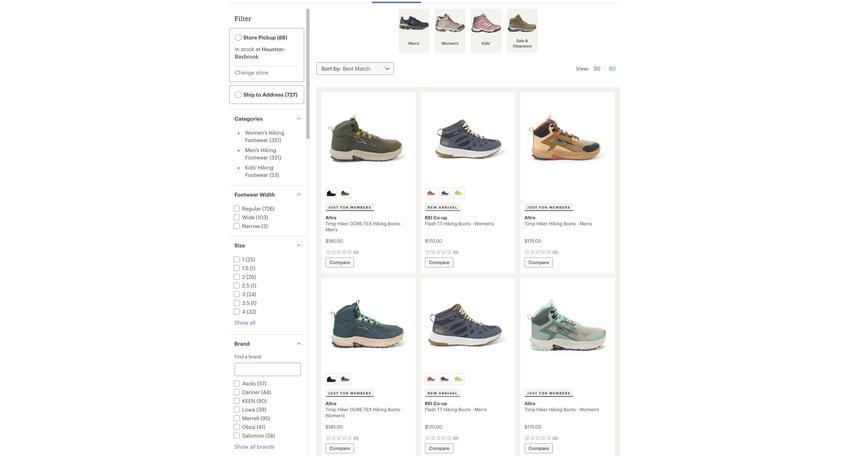 Task type: vqa. For each thing, say whether or not it's contained in the screenshot.
Tights in the 'Jackets Vests Shirts Running Bras Shorts Pants & Tights Accessories'
no



Task type: describe. For each thing, give the bounding box(es) containing it.
hiking inside altra timp hiker gore-tex hiking boots - women's
[[373, 407, 387, 413]]

$170.00 for rei co-op flash tt hiking boots - men's
[[425, 425, 443, 431]]

compare for altra timp hiker hiking boots - women's
[[529, 446, 550, 452]]

(58)
[[266, 433, 275, 440]]

for for altra timp hiker hiking boots - women's
[[540, 392, 549, 396]]

$185.00 for women's
[[326, 425, 343, 431]]

co- for rei co-op flash tt hiking boots - women's
[[434, 215, 442, 221]]

merrell link
[[232, 416, 259, 422]]

group for altra timp hiker gore-tex hiking boots - women's
[[324, 373, 413, 387]]

$185.00 for men's
[[326, 239, 343, 244]]

women's inside women's hiking footwear
[[245, 130, 268, 136]]

men's inside altra timp hiker gore-tex hiking boots - men's
[[326, 227, 338, 233]]

(53)
[[270, 172, 279, 178]]

0 vertical spatial (1)
[[250, 265, 256, 272]]

(24)
[[247, 291, 256, 298]]

in
[[235, 46, 240, 52]]

boots for altra timp hiker gore-tex hiking boots - women's
[[388, 407, 400, 413]]

hiker for timp hiker gore-tex hiking boots - men's
[[338, 221, 349, 227]]

just for altra timp hiker gore-tex hiking boots - women's
[[328, 392, 339, 396]]

women's inside altra timp hiker hiking boots - women's
[[580, 407, 600, 413]]

tt for rei co-op flash tt hiking boots - men's
[[438, 407, 443, 413]]

flash for rei co-op flash tt hiking boots - men's
[[425, 407, 437, 413]]

sale & clearance link
[[508, 9, 538, 52]]

lime/white image
[[455, 189, 464, 198]]

houston-
[[262, 46, 285, 52]]

kids' for kids' hiking footwear
[[245, 165, 257, 171]]

kids' image
[[472, 11, 501, 35]]

footwear for kids'
[[245, 172, 268, 178]]

black image for altra timp hiker gore-tex hiking boots - men's
[[327, 189, 336, 198]]

(44)
[[262, 390, 271, 396]]

(39)
[[257, 407, 266, 413]]

group for rei co-op flash tt hiking boots - women's
[[424, 187, 513, 201]]

in stock at
[[235, 46, 262, 52]]

op for rei co-op flash tt hiking boots - men's
[[442, 401, 448, 407]]

members for altra timp hiker hiking boots - women's
[[550, 392, 571, 396]]

boots for altra timp hiker gore-tex hiking boots - men's
[[388, 221, 400, 227]]

members for altra timp hiker gore-tex hiking boots - women's
[[351, 392, 372, 396]]

4
[[242, 309, 246, 315]]

women's hiking footwear link
[[245, 130, 285, 143]]

timp for timp hiker hiking boots - women's
[[525, 407, 536, 413]]

men's link
[[400, 9, 429, 52]]

size button
[[229, 237, 306, 255]]

2 link
[[232, 274, 245, 280]]

&
[[526, 38, 529, 43]]

narrow link
[[232, 223, 260, 229]]

store
[[256, 69, 269, 76]]

keen link
[[232, 398, 255, 405]]

tex for women's
[[364, 407, 372, 413]]

houston- baybrook
[[235, 46, 285, 60]]

brand
[[235, 341, 250, 347]]

1
[[242, 257, 244, 263]]

$175.00 for altra timp hiker hiking boots - men's
[[525, 239, 542, 244]]

members for altra timp hiker hiking boots - men's
[[550, 206, 571, 210]]

find a brand
[[235, 354, 261, 360]]

(3)
[[262, 223, 268, 229]]

footwear width
[[235, 192, 275, 198]]

odyssey gray/tapenade image
[[441, 375, 450, 385]]

men's hiking footwear
[[245, 147, 276, 161]]

hiking inside altra timp hiker hiking boots - women's
[[549, 407, 563, 413]]

boots inside altra timp hiker hiking boots - women's
[[564, 407, 576, 413]]

(103)
[[256, 214, 268, 221]]

new for rei co-op flash tt hiking boots - women's
[[428, 206, 438, 210]]

brand
[[249, 354, 261, 360]]

altra for altra timp hiker gore-tex hiking boots - men's
[[326, 215, 337, 221]]

hiking inside altra timp hiker gore-tex hiking boots - men's
[[373, 221, 387, 227]]

rei for rei co-op flash tt hiking boots - men's
[[425, 401, 433, 407]]

odyssey gray/tapenade image
[[441, 189, 450, 198]]

narrow
[[242, 223, 260, 229]]

rei for rei co-op flash tt hiking boots - women's
[[425, 215, 433, 221]]

ship to address (727)
[[242, 91, 298, 98]]

view:
[[577, 65, 590, 72]]

regular link
[[232, 206, 261, 212]]

group for altra timp hiker gore-tex hiking boots - men's
[[324, 187, 413, 201]]

size
[[235, 243, 245, 249]]

3
[[242, 291, 246, 298]]

asolo
[[242, 381, 256, 387]]

men's inside rei co-op flash tt hiking boots - men's
[[475, 407, 487, 413]]

group for rei co-op flash tt hiking boots - men's
[[424, 373, 513, 387]]

3.5 link
[[232, 300, 250, 307]]

all for show all brands
[[250, 444, 256, 451]]

toggle men%27s-hiking-footwear sub-items image
[[235, 147, 243, 155]]

show all brands
[[235, 444, 275, 451]]

wide
[[242, 214, 255, 221]]

hiking inside rei co-op flash tt hiking boots - women's
[[444, 221, 458, 227]]

- inside altra timp hiker hiking boots - women's
[[578, 407, 579, 413]]

hiker for timp hiker hiking boots - women's
[[537, 407, 548, 413]]

men's inside men's hiking footwear
[[245, 147, 259, 153]]

filter
[[235, 14, 252, 22]]

lowa link
[[232, 407, 255, 413]]

footwear width button
[[229, 186, 306, 204]]

change store
[[235, 69, 269, 76]]

(0) for rei co-op flash tt hiking boots - men's
[[454, 437, 459, 441]]

to
[[256, 91, 262, 98]]

(727)
[[285, 91, 298, 98]]

asolo (57) danner (44) keen (90) lowa (39) merrell (95) oboz (41) salomon (58)
[[242, 381, 275, 440]]

kids' for kids'
[[482, 41, 491, 46]]

(726)
[[263, 206, 275, 212]]

new arrival for rei co-op flash tt hiking boots - women's
[[428, 206, 458, 210]]

sale
[[517, 38, 525, 43]]

women's inside rei co-op flash tt hiking boots - women's
[[475, 221, 494, 227]]

just for altra timp hiker hiking boots - women's
[[528, 392, 538, 396]]

altra for altra timp hiker hiking boots - women's
[[525, 401, 536, 407]]

2
[[242, 274, 245, 280]]

altra timp hiker hiking boots - women's
[[525, 401, 600, 413]]

(95)
[[261, 416, 270, 422]]

90 link
[[610, 64, 617, 73]]

just for members for altra timp hiker hiking boots - women's
[[528, 392, 571, 396]]

2 vertical spatial (1)
[[251, 300, 257, 307]]

categories button
[[229, 110, 306, 128]]

2.5 link
[[232, 283, 250, 289]]

navy image
[[341, 375, 350, 385]]

1.5
[[242, 265, 249, 272]]

altra timp hiker gore-tex hiking boots - women's 0 image
[[326, 283, 412, 372]]

rei co-op flash tt hiking boots - men's
[[425, 401, 487, 413]]

compare button for timp hiker hiking boots - men's
[[525, 258, 554, 268]]

1 link
[[232, 257, 244, 263]]

co- for rei co-op flash tt hiking boots - men's
[[434, 401, 442, 407]]

just for altra timp hiker gore-tex hiking boots - men's
[[328, 206, 339, 210]]

asolo link
[[232, 381, 256, 387]]

rei co-op flash tt hiking boots - women's
[[425, 215, 494, 227]]

change store button
[[235, 69, 269, 76]]

compare for rei co-op flash tt hiking boots - men's
[[429, 446, 450, 452]]

footwear for men's
[[245, 154, 268, 161]]

men's image
[[400, 11, 429, 35]]

toggle kids%27-hiking-footwear sub-items image
[[235, 165, 243, 173]]

danner link
[[232, 390, 260, 396]]

women's hiking footwear
[[245, 130, 285, 143]]

new arrival for rei co-op flash tt hiking boots - men's
[[428, 392, 458, 396]]

oboz link
[[232, 424, 256, 431]]

a
[[245, 354, 248, 360]]

2.5
[[242, 283, 250, 289]]

kids' hiking footwear
[[245, 165, 274, 178]]

hiker for timp hiker gore-tex hiking boots - women's
[[338, 407, 349, 413]]

compare for altra timp hiker hiking boots - men's
[[529, 260, 550, 266]]

footwear inside dropdown button
[[235, 192, 259, 198]]

compare button for flash tt hiking boots - women's
[[425, 258, 454, 268]]

hiking inside altra timp hiker hiking boots - men's
[[549, 221, 563, 227]]

store
[[244, 34, 257, 41]]

compare for rei co-op flash tt hiking boots - women's
[[429, 260, 450, 266]]



Task type: locate. For each thing, give the bounding box(es) containing it.
0 vertical spatial $185.00
[[326, 239, 343, 244]]

men's hiking footwear link
[[245, 147, 276, 161]]

compare button for timp hiker gore-tex hiking boots - men's
[[326, 258, 354, 268]]

just for members up altra timp hiker hiking boots - men's
[[528, 206, 571, 210]]

gore- inside altra timp hiker gore-tex hiking boots - women's
[[350, 407, 364, 413]]

compare
[[330, 260, 350, 266], [429, 260, 450, 266], [529, 260, 550, 266], [330, 446, 350, 452], [429, 446, 450, 452], [529, 446, 550, 452]]

altra timp hiker hiking boots - men's 0 image
[[525, 96, 611, 185]]

2 show from the top
[[235, 444, 249, 451]]

lime/white image
[[455, 375, 464, 385]]

gore- for women's
[[350, 407, 364, 413]]

- inside altra timp hiker gore-tex hiking boots - women's
[[402, 407, 403, 413]]

(0) for rei co-op flash tt hiking boots - women's
[[454, 250, 459, 255]]

compare for altra timp hiker gore-tex hiking boots - women's
[[330, 446, 350, 452]]

for
[[341, 206, 349, 210], [540, 206, 549, 210], [341, 392, 349, 396], [540, 392, 549, 396]]

footwear up regular link
[[235, 192, 259, 198]]

0 vertical spatial new arrival
[[428, 206, 458, 210]]

find
[[235, 354, 244, 360]]

gore-
[[350, 221, 364, 227], [350, 407, 364, 413]]

sale & clearance
[[513, 38, 532, 48]]

(0) down altra timp hiker hiking boots - women's
[[553, 437, 558, 441]]

1 vertical spatial $170.00
[[425, 425, 443, 431]]

members for altra timp hiker gore-tex hiking boots - men's
[[351, 206, 372, 210]]

show for show all
[[235, 320, 249, 326]]

Find a brand text field
[[235, 364, 301, 377]]

1 vertical spatial arrival
[[439, 392, 458, 396]]

altra inside altra timp hiker gore-tex hiking boots - women's
[[326, 401, 337, 407]]

arrival down odyssey gray/tapenade icon
[[439, 392, 458, 396]]

keen
[[242, 398, 255, 405]]

2 arrival from the top
[[439, 392, 458, 396]]

hiking inside men's hiking footwear
[[261, 147, 276, 153]]

(351)
[[270, 137, 281, 143]]

tex inside altra timp hiker gore-tex hiking boots - women's
[[364, 407, 372, 413]]

1 vertical spatial all
[[250, 444, 256, 451]]

all
[[250, 320, 256, 326], [250, 444, 256, 451]]

0 vertical spatial gore-
[[350, 221, 364, 227]]

show for show all brands
[[235, 444, 249, 451]]

show inside button
[[235, 444, 249, 451]]

0 vertical spatial flash
[[425, 221, 437, 227]]

2 flash from the top
[[425, 407, 437, 413]]

$185.00
[[326, 239, 343, 244], [326, 425, 343, 431]]

members up altra timp hiker hiking boots - women's
[[550, 392, 571, 396]]

hiker for timp hiker hiking boots - men's
[[537, 221, 548, 227]]

toggle women%27s-hiking-footwear sub-items image
[[235, 130, 243, 138]]

1 vertical spatial flash
[[425, 407, 437, 413]]

2 $175.00 from the top
[[525, 425, 542, 431]]

regular (726) wide (103) narrow (3)
[[242, 206, 275, 229]]

kids' right toggle kids%27-hiking-footwear sub-items image on the top left of the page
[[245, 165, 257, 171]]

members up altra timp hiker hiking boots - men's
[[550, 206, 571, 210]]

arrival down odyssey gray/tapenade image
[[439, 206, 458, 210]]

rei inside rei co-op flash tt hiking boots - women's
[[425, 215, 433, 221]]

altra inside altra timp hiker gore-tex hiking boots - men's
[[326, 215, 337, 221]]

just for members down navy image
[[328, 392, 372, 396]]

show all button
[[235, 320, 256, 327]]

1 vertical spatial kids'
[[245, 165, 257, 171]]

2 new from the top
[[428, 392, 438, 396]]

1 black image from the top
[[327, 189, 336, 198]]

lowa
[[242, 407, 255, 413]]

show
[[235, 320, 249, 326], [235, 444, 249, 451]]

compare for altra timp hiker gore-tex hiking boots - men's
[[330, 260, 350, 266]]

hiking inside kids' hiking footwear
[[258, 165, 274, 171]]

tt for rei co-op flash tt hiking boots - women's
[[438, 221, 443, 227]]

1 (25) 1.5 (1) 2 (26) 2.5 (1) 3 (24) 3.5 (1) 4 (32)
[[242, 257, 257, 315]]

op inside rei co-op flash tt hiking boots - men's
[[442, 401, 448, 407]]

30
[[594, 65, 601, 72]]

hiker
[[338, 221, 349, 227], [537, 221, 548, 227], [338, 407, 349, 413], [537, 407, 548, 413]]

0 vertical spatial co-
[[434, 215, 442, 221]]

1 co- from the top
[[434, 215, 442, 221]]

timp inside altra timp hiker hiking boots - women's
[[525, 407, 536, 413]]

tt
[[438, 221, 443, 227], [438, 407, 443, 413]]

tt down odyssey gray/tapenade icon
[[438, 407, 443, 413]]

arrival for rei co-op flash tt hiking boots - women's
[[439, 206, 458, 210]]

1 vertical spatial op
[[442, 401, 448, 407]]

boots for rei co-op flash tt hiking boots - men's
[[459, 407, 471, 413]]

new arrival
[[428, 206, 458, 210], [428, 392, 458, 396]]

- for rei co-op flash tt hiking boots - men's
[[472, 407, 474, 413]]

(0) for altra timp hiker gore-tex hiking boots - women's
[[354, 437, 359, 441]]

altra timp hiker gore-tex hiking boots - men's 0 image
[[326, 96, 412, 185]]

0 vertical spatial rei
[[425, 215, 433, 221]]

1 op from the top
[[442, 215, 448, 221]]

1 vertical spatial new arrival
[[428, 392, 458, 396]]

tt down odyssey gray/tapenade image
[[438, 221, 443, 227]]

tt inside rei co-op flash tt hiking boots - women's
[[438, 221, 443, 227]]

0 vertical spatial show
[[235, 320, 249, 326]]

timp for timp hiker hiking boots - men's
[[525, 221, 536, 227]]

women's link
[[436, 9, 465, 52]]

1 vertical spatial new
[[428, 392, 438, 396]]

just for members down dusty olive icon
[[328, 206, 372, 210]]

2 rust/clementine image from the top
[[426, 375, 436, 385]]

90
[[610, 65, 617, 72]]

group up altra timp hiker gore-tex hiking boots - women's
[[324, 373, 413, 387]]

co- inside rei co-op flash tt hiking boots - women's
[[434, 215, 442, 221]]

altra timp hiker hiking boots - men's
[[525, 215, 593, 227]]

group up rei co-op flash tt hiking boots - men's
[[424, 373, 513, 387]]

oboz
[[242, 424, 256, 431]]

clearance
[[513, 44, 532, 48]]

rei inside rei co-op flash tt hiking boots - men's
[[425, 401, 433, 407]]

all for show all
[[250, 320, 256, 326]]

brands
[[257, 444, 275, 451]]

boots inside rei co-op flash tt hiking boots - men's
[[459, 407, 471, 413]]

show down 4
[[235, 320, 249, 326]]

for for altra timp hiker gore-tex hiking boots - men's
[[341, 206, 349, 210]]

1 vertical spatial gore-
[[350, 407, 364, 413]]

sale & clearance image
[[508, 11, 538, 35]]

1 vertical spatial rei
[[425, 401, 433, 407]]

just for members for altra timp hiker gore-tex hiking boots - men's
[[328, 206, 372, 210]]

co- down odyssey gray/tapenade icon
[[434, 401, 442, 407]]

hiking inside women's hiking footwear
[[269, 130, 285, 136]]

all down (32)
[[250, 320, 256, 326]]

altra timp hiker gore-tex hiking boots - men's
[[326, 215, 403, 233]]

0 vertical spatial rust/clementine image
[[426, 189, 436, 198]]

kids'
[[482, 41, 491, 46], [245, 165, 257, 171]]

all inside button
[[250, 444, 256, 451]]

(1) right 2.5 at the left
[[251, 283, 257, 289]]

black image for altra timp hiker gore-tex hiking boots - women's
[[327, 375, 336, 385]]

boots inside altra timp hiker gore-tex hiking boots - women's
[[388, 407, 400, 413]]

1 new arrival from the top
[[428, 206, 458, 210]]

kids' down kids' image
[[482, 41, 491, 46]]

new arrival down odyssey gray/tapenade icon
[[428, 392, 458, 396]]

timp inside altra timp hiker hiking boots - men's
[[525, 221, 536, 227]]

rei co-op flash tt hiking boots - men's 0 image
[[425, 283, 512, 372]]

1 tex from the top
[[364, 221, 372, 227]]

footwear left (53)
[[245, 172, 268, 178]]

1 vertical spatial black image
[[327, 375, 336, 385]]

0 vertical spatial new
[[428, 206, 438, 210]]

(0) down altra timp hiker hiking boots - men's
[[553, 250, 558, 255]]

op inside rei co-op flash tt hiking boots - women's
[[442, 215, 448, 221]]

(26)
[[247, 274, 256, 280]]

2 tt from the top
[[438, 407, 443, 413]]

hiker inside altra timp hiker hiking boots - women's
[[537, 407, 548, 413]]

op down odyssey gray/tapenade image
[[442, 215, 448, 221]]

1 rei from the top
[[425, 215, 433, 221]]

- inside altra timp hiker gore-tex hiking boots - men's
[[402, 221, 403, 227]]

2 co- from the top
[[434, 401, 442, 407]]

footwear inside men's hiking footwear
[[245, 154, 268, 161]]

1 $170.00 from the top
[[425, 239, 443, 244]]

2 rei from the top
[[425, 401, 433, 407]]

0 vertical spatial $170.00
[[425, 239, 443, 244]]

rust/clementine image for rei co-op flash tt hiking boots - women's
[[426, 189, 436, 198]]

1 vertical spatial show
[[235, 444, 249, 451]]

1 vertical spatial tex
[[364, 407, 372, 413]]

women's image
[[436, 11, 465, 35]]

1 gore- from the top
[[350, 221, 364, 227]]

1 vertical spatial $175.00
[[525, 425, 542, 431]]

2 gore- from the top
[[350, 407, 364, 413]]

footwear for women's
[[245, 137, 268, 143]]

just for members up altra timp hiker hiking boots - women's
[[528, 392, 571, 396]]

3 link
[[232, 291, 246, 298]]

2 op from the top
[[442, 401, 448, 407]]

co- down odyssey gray/tapenade image
[[434, 215, 442, 221]]

- inside rei co-op flash tt hiking boots - men's
[[472, 407, 474, 413]]

flash inside rei co-op flash tt hiking boots - women's
[[425, 221, 437, 227]]

- for altra timp hiker gore-tex hiking boots - men's
[[402, 221, 403, 227]]

(88)
[[277, 34, 288, 41]]

op down odyssey gray/tapenade icon
[[442, 401, 448, 407]]

timp inside altra timp hiker gore-tex hiking boots - women's
[[326, 407, 337, 413]]

2 tex from the top
[[364, 407, 372, 413]]

address
[[263, 91, 284, 98]]

1 tt from the top
[[438, 221, 443, 227]]

0 vertical spatial all
[[250, 320, 256, 326]]

boots inside altra timp hiker hiking boots - men's
[[564, 221, 576, 227]]

rust/clementine image left odyssey gray/tapenade image
[[426, 189, 436, 198]]

1 vertical spatial tt
[[438, 407, 443, 413]]

for up altra timp hiker hiking boots - men's
[[540, 206, 549, 210]]

ship
[[244, 91, 255, 98]]

0 vertical spatial arrival
[[439, 206, 458, 210]]

-
[[402, 221, 403, 227], [472, 221, 474, 227], [578, 221, 579, 227], [402, 407, 403, 413], [472, 407, 474, 413], [578, 407, 579, 413]]

group
[[324, 187, 413, 201], [424, 187, 513, 201], [324, 373, 413, 387], [424, 373, 513, 387]]

group up altra timp hiker gore-tex hiking boots - men's
[[324, 187, 413, 201]]

- for rei co-op flash tt hiking boots - women's
[[472, 221, 474, 227]]

for for altra timp hiker hiking boots - men's
[[540, 206, 549, 210]]

1 vertical spatial co-
[[434, 401, 442, 407]]

all inside button
[[250, 320, 256, 326]]

0 vertical spatial kids'
[[482, 41, 491, 46]]

altra inside altra timp hiker hiking boots - women's
[[525, 401, 536, 407]]

compare button
[[326, 258, 354, 268], [425, 258, 454, 268], [525, 258, 554, 268], [326, 444, 354, 454], [425, 444, 454, 454], [525, 444, 554, 454]]

1 vertical spatial $185.00
[[326, 425, 343, 431]]

- for altra timp hiker gore-tex hiking boots - women's
[[402, 407, 403, 413]]

boots inside altra timp hiker gore-tex hiking boots - men's
[[388, 221, 400, 227]]

$170.00 for rei co-op flash tt hiking boots - women's
[[425, 239, 443, 244]]

$170.00 down rei co-op flash tt hiking boots - men's
[[425, 425, 443, 431]]

just for members for altra timp hiker gore-tex hiking boots - women's
[[328, 392, 372, 396]]

black image left dusty olive icon
[[327, 189, 336, 198]]

at
[[256, 46, 261, 52]]

all down salomon at the bottom of the page
[[250, 444, 256, 451]]

0 vertical spatial tex
[[364, 221, 372, 227]]

new arrival down odyssey gray/tapenade image
[[428, 206, 458, 210]]

danner
[[242, 390, 260, 396]]

footwear up men's hiking footwear link
[[245, 137, 268, 143]]

flash for rei co-op flash tt hiking boots - women's
[[425, 221, 437, 227]]

categories
[[235, 116, 263, 122]]

just
[[328, 206, 339, 210], [528, 206, 538, 210], [328, 392, 339, 396], [528, 392, 538, 396]]

just for altra timp hiker hiking boots - men's
[[528, 206, 538, 210]]

boots
[[388, 221, 400, 227], [459, 221, 471, 227], [564, 221, 576, 227], [388, 407, 400, 413], [459, 407, 471, 413], [564, 407, 576, 413]]

0 vertical spatial black image
[[327, 189, 336, 198]]

members up altra timp hiker gore-tex hiking boots - men's
[[351, 206, 372, 210]]

1 arrival from the top
[[439, 206, 458, 210]]

pickup
[[259, 34, 276, 41]]

(0) down altra timp hiker gore-tex hiking boots - men's
[[354, 250, 359, 255]]

1 all from the top
[[250, 320, 256, 326]]

0 vertical spatial $175.00
[[525, 239, 542, 244]]

3.5
[[242, 300, 250, 307]]

dusty olive image
[[341, 189, 350, 198]]

1 $175.00 from the top
[[525, 239, 542, 244]]

stock
[[241, 46, 254, 52]]

hiker inside altra timp hiker gore-tex hiking boots - women's
[[338, 407, 349, 413]]

1 rust/clementine image from the top
[[426, 189, 436, 198]]

boots for rei co-op flash tt hiking boots - women's
[[459, 221, 471, 227]]

(1) right 1.5
[[250, 265, 256, 272]]

hiker inside altra timp hiker hiking boots - men's
[[537, 221, 548, 227]]

gore- for men's
[[350, 221, 364, 227]]

baybrook
[[235, 53, 259, 60]]

(0) for altra timp hiker hiking boots - men's
[[553, 250, 558, 255]]

for down dusty olive icon
[[341, 206, 349, 210]]

kids' hiking footwear link
[[245, 165, 274, 178]]

(41)
[[257, 424, 265, 431]]

altra for altra timp hiker gore-tex hiking boots - women's
[[326, 401, 337, 407]]

op for rei co-op flash tt hiking boots - women's
[[442, 215, 448, 221]]

gore- down dusty olive icon
[[350, 221, 364, 227]]

(0) down rei co-op flash tt hiking boots - men's
[[454, 437, 459, 441]]

(32)
[[247, 309, 256, 315]]

- inside rei co-op flash tt hiking boots - women's
[[472, 221, 474, 227]]

2 new arrival from the top
[[428, 392, 458, 396]]

tex for men's
[[364, 221, 372, 227]]

1 new from the top
[[428, 206, 438, 210]]

members up altra timp hiker gore-tex hiking boots - women's
[[351, 392, 372, 396]]

(0) for altra timp hiker hiking boots - women's
[[553, 437, 558, 441]]

flash inside rei co-op flash tt hiking boots - men's
[[425, 407, 437, 413]]

- inside altra timp hiker hiking boots - men's
[[578, 221, 579, 227]]

salomon
[[242, 433, 264, 440]]

(1) right 3.5
[[251, 300, 257, 307]]

men's inside altra timp hiker hiking boots - men's
[[580, 221, 593, 227]]

2 $185.00 from the top
[[326, 425, 343, 431]]

boots inside rei co-op flash tt hiking boots - women's
[[459, 221, 471, 227]]

0 vertical spatial op
[[442, 215, 448, 221]]

gore- inside altra timp hiker gore-tex hiking boots - men's
[[350, 221, 364, 227]]

(0) down rei co-op flash tt hiking boots - women's
[[454, 250, 459, 255]]

1 flash from the top
[[425, 221, 437, 227]]

brand button
[[229, 335, 306, 353]]

flash
[[425, 221, 437, 227], [425, 407, 437, 413]]

tex inside altra timp hiker gore-tex hiking boots - men's
[[364, 221, 372, 227]]

1 horizontal spatial kids'
[[482, 41, 491, 46]]

0 horizontal spatial kids'
[[245, 165, 257, 171]]

show all brands button
[[235, 444, 275, 451]]

change
[[235, 69, 255, 76]]

new for rei co-op flash tt hiking boots - men's
[[428, 392, 438, 396]]

merrell
[[242, 416, 259, 422]]

ship to address (727) button
[[231, 87, 303, 103]]

co- inside rei co-op flash tt hiking boots - men's
[[434, 401, 442, 407]]

(0) for altra timp hiker gore-tex hiking boots - men's
[[354, 250, 359, 255]]

footwear inside women's hiking footwear
[[245, 137, 268, 143]]

group up rei co-op flash tt hiking boots - women's
[[424, 187, 513, 201]]

timp inside altra timp hiker gore-tex hiking boots - men's
[[326, 221, 337, 227]]

1 vertical spatial rust/clementine image
[[426, 375, 436, 385]]

show inside button
[[235, 320, 249, 326]]

men's
[[409, 41, 420, 46], [245, 147, 259, 153], [580, 221, 593, 227], [326, 227, 338, 233], [475, 407, 487, 413]]

compare button for timp hiker hiking boots - women's
[[525, 444, 554, 454]]

(57)
[[258, 381, 267, 387]]

tt inside rei co-op flash tt hiking boots - men's
[[438, 407, 443, 413]]

women's inside "link"
[[442, 41, 459, 46]]

altra timp hiker hiking boots - women's 0 image
[[525, 283, 611, 372]]

op
[[442, 215, 448, 221], [442, 401, 448, 407]]

hiking inside rei co-op flash tt hiking boots - men's
[[444, 407, 458, 413]]

2 all from the top
[[250, 444, 256, 451]]

footwear up kids' hiking footwear link
[[245, 154, 268, 161]]

compare button for timp hiker gore-tex hiking boots - women's
[[326, 444, 354, 454]]

$170.00 down rei co-op flash tt hiking boots - women's
[[425, 239, 443, 244]]

timp for timp hiker gore-tex hiking boots - men's
[[326, 221, 337, 227]]

2 black image from the top
[[327, 375, 336, 385]]

1 show from the top
[[235, 320, 249, 326]]

regular
[[242, 206, 261, 212]]

new up rei co-op flash tt hiking boots - women's
[[428, 206, 438, 210]]

altra inside altra timp hiker hiking boots - men's
[[525, 215, 536, 221]]

new up rei co-op flash tt hiking boots - men's
[[428, 392, 438, 396]]

1 vertical spatial (1)
[[251, 283, 257, 289]]

just for members for altra timp hiker hiking boots - men's
[[528, 206, 571, 210]]

timp
[[326, 221, 337, 227], [525, 221, 536, 227], [326, 407, 337, 413], [525, 407, 536, 413]]

black image left navy image
[[327, 375, 336, 385]]

1 $185.00 from the top
[[326, 239, 343, 244]]

for down navy image
[[341, 392, 349, 396]]

0 vertical spatial tt
[[438, 221, 443, 227]]

compare button for flash tt hiking boots - men's
[[425, 444, 454, 454]]

(25)
[[246, 257, 255, 263]]

kids' inside kids' hiking footwear
[[245, 165, 257, 171]]

footwear
[[245, 137, 268, 143], [245, 154, 268, 161], [245, 172, 268, 178], [235, 192, 259, 198]]

kids' link
[[472, 9, 501, 52]]

(331)
[[270, 154, 281, 161]]

rust/clementine image left odyssey gray/tapenade icon
[[426, 375, 436, 385]]

wide link
[[232, 214, 255, 221]]

2 $170.00 from the top
[[425, 425, 443, 431]]

arrival for rei co-op flash tt hiking boots - men's
[[439, 392, 458, 396]]

1.5 link
[[232, 265, 249, 272]]

members
[[351, 206, 372, 210], [550, 206, 571, 210], [351, 392, 372, 396], [550, 392, 571, 396]]

timp for timp hiker gore-tex hiking boots - women's
[[326, 407, 337, 413]]

store pickup (88)
[[242, 34, 288, 41]]

for for altra timp hiker gore-tex hiking boots - women's
[[341, 392, 349, 396]]

altra for altra timp hiker hiking boots - men's
[[525, 215, 536, 221]]

women's inside altra timp hiker gore-tex hiking boots - women's
[[326, 413, 345, 419]]

new
[[428, 206, 438, 210], [428, 392, 438, 396]]

black image
[[327, 189, 336, 198], [327, 375, 336, 385]]

salomon link
[[232, 433, 264, 440]]

show down salomon 'link' at the bottom left of page
[[235, 444, 249, 451]]

for up altra timp hiker hiking boots - women's
[[540, 392, 549, 396]]

rust/clementine image for rei co-op flash tt hiking boots - men's
[[426, 375, 436, 385]]

$175.00 for altra timp hiker hiking boots - women's
[[525, 425, 542, 431]]

rei co-op flash tt hiking boots - women's 0 image
[[425, 96, 512, 185]]

hiker inside altra timp hiker gore-tex hiking boots - men's
[[338, 221, 349, 227]]

footwear inside kids' hiking footwear
[[245, 172, 268, 178]]

gore- down navy image
[[350, 407, 364, 413]]

(0) down altra timp hiker gore-tex hiking boots - women's
[[354, 437, 359, 441]]

rust/clementine image
[[426, 189, 436, 198], [426, 375, 436, 385]]



